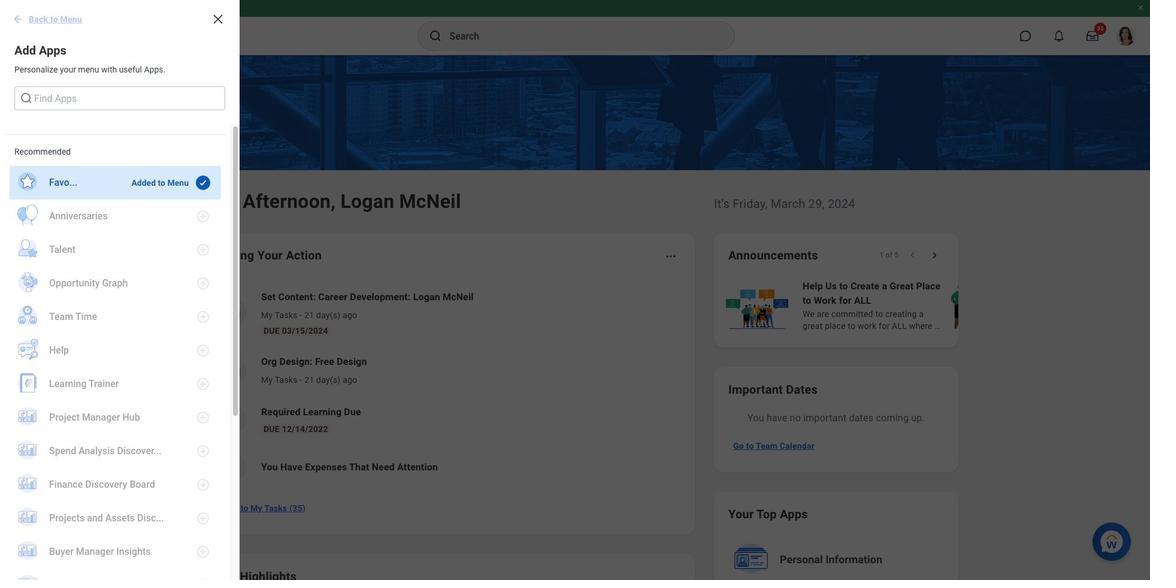 Task type: locate. For each thing, give the bounding box(es) containing it.
inbox image
[[223, 304, 241, 322]]

main content
[[0, 55, 1150, 580]]

banner
[[0, 0, 1150, 55]]

book open image
[[223, 410, 241, 428]]

status
[[879, 250, 899, 260]]

profile logan mcneil element
[[1110, 23, 1143, 49]]

0 horizontal spatial search image
[[19, 91, 34, 105]]

search image
[[428, 29, 443, 43], [19, 91, 34, 105]]

1 vertical spatial search image
[[19, 91, 34, 105]]

list inside global navigation dialog
[[0, 166, 231, 580]]

dashboard expenses image
[[223, 458, 241, 476]]

1 horizontal spatial search image
[[428, 29, 443, 43]]

list
[[0, 166, 231, 580], [724, 278, 1150, 333], [206, 280, 681, 491]]

Search field
[[14, 86, 225, 110]]

chevron left small image
[[907, 249, 919, 261]]



Task type: describe. For each thing, give the bounding box(es) containing it.
search image inside global navigation dialog
[[19, 91, 34, 105]]

inbox image
[[223, 361, 241, 379]]

0 vertical spatial search image
[[428, 29, 443, 43]]

notifications large image
[[1053, 30, 1065, 42]]

chevron right small image
[[929, 249, 941, 261]]

x image
[[211, 12, 225, 26]]

global navigation dialog
[[0, 0, 240, 580]]

arrow left image
[[12, 13, 24, 25]]

inbox large image
[[1087, 30, 1099, 42]]

close environment banner image
[[1137, 4, 1144, 11]]

check small image
[[196, 176, 210, 190]]



Task type: vqa. For each thing, say whether or not it's contained in the screenshot.
More associated with Workforce Visibility
no



